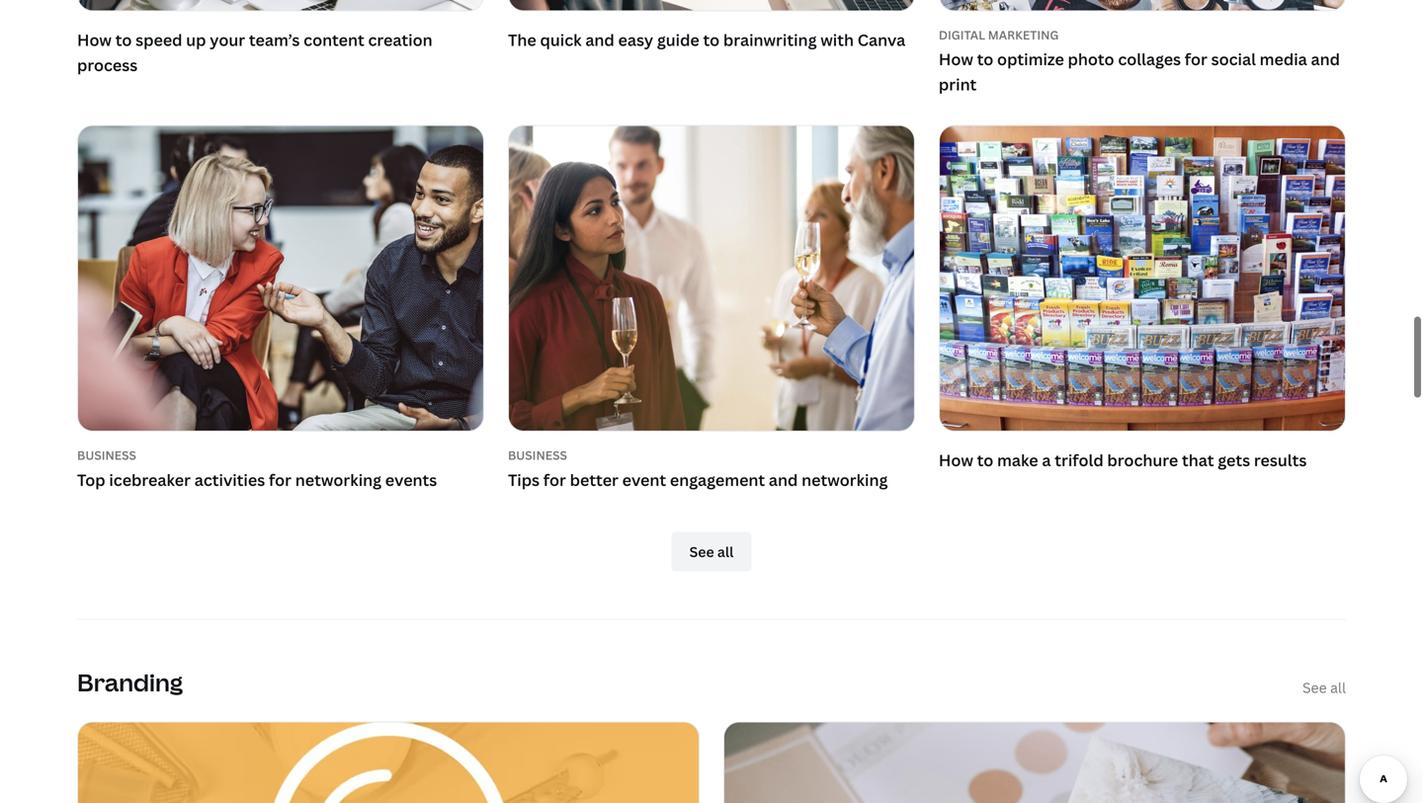 Task type: describe. For each thing, give the bounding box(es) containing it.
image1 image
[[78, 0, 483, 10]]

tips
[[508, 469, 540, 491]]

networking inside the business top icebreaker activities for networking events
[[295, 469, 382, 491]]

social
[[1211, 49, 1256, 70]]

digital marketing link
[[939, 27, 1346, 43]]

easy
[[618, 29, 653, 50]]

icebreaker
[[109, 469, 191, 491]]

branding
[[77, 667, 183, 699]]

to inside digital marketing how to optimize photo collages for social media and print
[[977, 49, 993, 70]]

top
[[77, 469, 105, 491]]

gets
[[1218, 450, 1250, 471]]

engagement
[[670, 469, 765, 491]]

how for how to make a trifold brochure that gets results
[[939, 450, 973, 471]]

top icebreaker activities for networking events link
[[77, 467, 484, 493]]

marketing
[[988, 27, 1059, 43]]

better
[[570, 469, 619, 491]]

canva
[[858, 29, 905, 50]]

see all
[[1302, 679, 1346, 697]]

how inside digital marketing how to optimize photo collages for social media and print
[[939, 49, 973, 70]]

how for how to speed up your team's content creation process
[[77, 29, 112, 50]]

content
[[304, 29, 364, 50]]

the quick and easy guide to brainwriting with canva
[[508, 29, 905, 50]]

how to optimize photo collages for social media and print link
[[939, 47, 1346, 97]]

speed
[[136, 29, 182, 50]]

see
[[1302, 679, 1327, 697]]

for inside business tips for better event engagement and networking
[[543, 469, 566, 491]]

trifold
[[1055, 450, 1104, 471]]

the
[[508, 29, 536, 50]]

up
[[186, 29, 206, 50]]

that
[[1182, 450, 1214, 471]]

the quick and easy guide to brainwriting with canva link
[[508, 0, 915, 56]]

to inside 'link'
[[703, 29, 720, 50]]

with
[[820, 29, 854, 50]]

quick
[[540, 29, 582, 50]]

media
[[1260, 49, 1307, 70]]

how to make a trifold brochure that gets results
[[939, 450, 1307, 471]]

brainwriting
[[723, 29, 817, 50]]

business link for networking
[[77, 447, 484, 464]]

all
[[1330, 679, 1346, 697]]

digital
[[939, 27, 985, 43]]

results
[[1254, 450, 1307, 471]]

collages
[[1118, 49, 1181, 70]]



Task type: locate. For each thing, give the bounding box(es) containing it.
digital marketing how to optimize photo collages for social media and print
[[939, 27, 1340, 95]]

guide
[[657, 29, 699, 50]]

2 business from the left
[[508, 447, 567, 464]]

1 horizontal spatial business
[[508, 447, 567, 464]]

1 business link from the left
[[77, 447, 484, 464]]

networking
[[295, 469, 382, 491], [802, 469, 888, 491]]

for inside digital marketing how to optimize photo collages for social media and print
[[1185, 49, 1208, 70]]

to up process
[[115, 29, 132, 50]]

process
[[77, 54, 138, 76]]

for left social in the top of the page
[[1185, 49, 1208, 70]]

networking inside business tips for better event engagement and networking
[[802, 469, 888, 491]]

1 business from the left
[[77, 447, 136, 464]]

to down the digital
[[977, 49, 993, 70]]

and
[[585, 29, 614, 50], [1311, 49, 1340, 70], [769, 469, 798, 491]]

a
[[1042, 450, 1051, 471]]

see all link
[[1302, 678, 1346, 698]]

business link up tips for better event engagement and networking link
[[508, 447, 915, 464]]

how to speed up your team's content creation process link
[[77, 0, 484, 82]]

print
[[939, 74, 977, 95]]

business inside the business top icebreaker activities for networking events
[[77, 447, 136, 464]]

business for tips
[[508, 447, 567, 464]]

business link
[[77, 447, 484, 464], [508, 447, 915, 464]]

business link up top icebreaker activities for networking events link
[[77, 447, 484, 464]]

for right activities on the left
[[269, 469, 292, 491]]

1 horizontal spatial for
[[543, 469, 566, 491]]

business for top
[[77, 447, 136, 464]]

to
[[115, 29, 132, 50], [703, 29, 720, 50], [977, 49, 993, 70], [977, 450, 993, 471]]

0 horizontal spatial business link
[[77, 447, 484, 464]]

1 horizontal spatial business link
[[508, 447, 915, 464]]

make
[[997, 450, 1038, 471]]

events
[[385, 469, 437, 491]]

business tips for better event engagement and networking
[[508, 447, 888, 491]]

how to make a trifold brochure that gets results link
[[939, 125, 1346, 477]]

to inside how to speed up your team's content creation process
[[115, 29, 132, 50]]

to right "guide"
[[703, 29, 720, 50]]

how down the digital
[[939, 49, 973, 70]]

0 horizontal spatial networking
[[295, 469, 382, 491]]

event
[[622, 469, 666, 491]]

tips for better event engagement and networking link
[[508, 467, 915, 493]]

your
[[210, 29, 245, 50]]

activities
[[194, 469, 265, 491]]

0 horizontal spatial business
[[77, 447, 136, 464]]

1 horizontal spatial and
[[769, 469, 798, 491]]

for
[[1185, 49, 1208, 70], [269, 469, 292, 491], [543, 469, 566, 491]]

and inside business tips for better event engagement and networking
[[769, 469, 798, 491]]

for right tips
[[543, 469, 566, 491]]

and inside digital marketing how to optimize photo collages for social media and print
[[1311, 49, 1340, 70]]

0 horizontal spatial for
[[269, 469, 292, 491]]

2 business link from the left
[[508, 447, 915, 464]]

and inside 'link'
[[585, 29, 614, 50]]

and left easy
[[585, 29, 614, 50]]

business inside business tips for better event engagement and networking
[[508, 447, 567, 464]]

optimize
[[997, 49, 1064, 70]]

team's
[[249, 29, 300, 50]]

how left make
[[939, 450, 973, 471]]

how inside how to make a trifold brochure that gets results link
[[939, 450, 973, 471]]

how inside how to speed up your team's content creation process
[[77, 29, 112, 50]]

0 horizontal spatial and
[[585, 29, 614, 50]]

2 horizontal spatial for
[[1185, 49, 1208, 70]]

how
[[77, 29, 112, 50], [939, 49, 973, 70], [939, 450, 973, 471]]

1 networking from the left
[[295, 469, 382, 491]]

how up process
[[77, 29, 112, 50]]

2 horizontal spatial and
[[1311, 49, 1340, 70]]

and right engagement
[[769, 469, 798, 491]]

business link for engagement
[[508, 447, 915, 464]]

business up top
[[77, 447, 136, 464]]

photo
[[1068, 49, 1114, 70]]

business up tips
[[508, 447, 567, 464]]

2 networking from the left
[[802, 469, 888, 491]]

for inside the business top icebreaker activities for networking events
[[269, 469, 292, 491]]

creation
[[368, 29, 432, 50]]

how to speed up your team's content creation process
[[77, 29, 432, 76]]

to left make
[[977, 450, 993, 471]]

and right media
[[1311, 49, 1340, 70]]

1 horizontal spatial networking
[[802, 469, 888, 491]]

brochure
[[1107, 450, 1178, 471]]

business top icebreaker activities for networking events
[[77, 447, 437, 491]]

business
[[77, 447, 136, 464], [508, 447, 567, 464]]



Task type: vqa. For each thing, say whether or not it's contained in the screenshot.
Expressing gratitude Image
no



